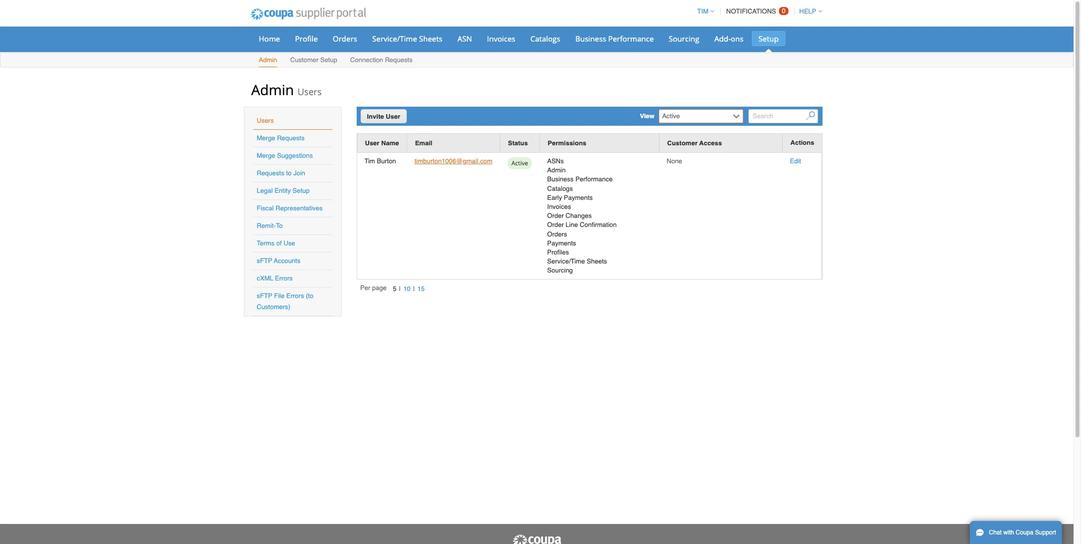 Task type: locate. For each thing, give the bounding box(es) containing it.
cxml errors link
[[257, 275, 293, 282]]

sftp inside sftp file errors (to customers)
[[257, 292, 272, 300]]

payments
[[564, 194, 593, 201], [548, 239, 577, 247]]

ons
[[731, 34, 744, 44]]

active
[[512, 159, 529, 167]]

0 horizontal spatial service/time
[[372, 34, 417, 44]]

merge down merge requests
[[257, 152, 275, 159]]

sourcing
[[669, 34, 700, 44], [548, 267, 573, 274]]

0 horizontal spatial business
[[548, 176, 574, 183]]

0 horizontal spatial navigation
[[360, 284, 428, 295]]

connection requests
[[350, 56, 413, 64]]

0 horizontal spatial sourcing
[[548, 267, 573, 274]]

chat with coupa support
[[990, 529, 1057, 536]]

catalogs up early
[[548, 185, 573, 192]]

service/time down profiles
[[548, 258, 585, 265]]

navigation
[[693, 2, 823, 21], [360, 284, 428, 295]]

fiscal
[[257, 205, 274, 212]]

1 vertical spatial sftp
[[257, 292, 272, 300]]

1 vertical spatial admin
[[251, 80, 294, 99]]

1 horizontal spatial orders
[[548, 230, 567, 238]]

0 vertical spatial orders
[[333, 34, 357, 44]]

service/time sheets
[[372, 34, 443, 44]]

use
[[284, 240, 295, 247]]

users down customer setup link
[[298, 86, 322, 98]]

1 vertical spatial business
[[548, 176, 574, 183]]

0 vertical spatial tim
[[698, 8, 709, 15]]

invoices down early
[[548, 203, 571, 211]]

|
[[399, 285, 401, 293], [413, 285, 415, 293]]

user right "invite"
[[386, 113, 401, 120]]

1 horizontal spatial coupa supplier portal image
[[512, 534, 562, 544]]

1 horizontal spatial tim
[[698, 8, 709, 15]]

requests
[[385, 56, 413, 64], [277, 134, 305, 142], [257, 169, 284, 177]]

15 button
[[415, 284, 428, 294]]

1 vertical spatial errors
[[286, 292, 304, 300]]

0 horizontal spatial invoices
[[487, 34, 516, 44]]

name
[[381, 139, 399, 147]]

5 | 10 | 15
[[393, 285, 425, 293]]

1 vertical spatial order
[[548, 221, 564, 229]]

orders
[[333, 34, 357, 44], [548, 230, 567, 238]]

profile
[[295, 34, 318, 44]]

customer up the none
[[668, 139, 698, 147]]

tim up sourcing "link" on the right of the page
[[698, 8, 709, 15]]

1 horizontal spatial customer
[[668, 139, 698, 147]]

0 horizontal spatial user
[[365, 139, 380, 147]]

admin down asns
[[548, 167, 566, 174]]

line
[[566, 221, 578, 229]]

payments up profiles
[[548, 239, 577, 247]]

customer setup
[[290, 56, 337, 64]]

1 vertical spatial merge
[[257, 152, 275, 159]]

add-
[[715, 34, 731, 44]]

sourcing down profiles
[[548, 267, 573, 274]]

sftp up cxml
[[257, 257, 272, 265]]

invite user
[[367, 113, 401, 120]]

customer inside button
[[668, 139, 698, 147]]

catalogs link
[[524, 31, 567, 46]]

catalogs right invoices link on the left of the page
[[531, 34, 561, 44]]

sftp file errors (to customers)
[[257, 292, 314, 311]]

orders up the connection
[[333, 34, 357, 44]]

0 vertical spatial order
[[548, 212, 564, 220]]

asn
[[458, 34, 472, 44]]

0 vertical spatial customer
[[290, 56, 319, 64]]

add-ons
[[715, 34, 744, 44]]

1 horizontal spatial service/time
[[548, 258, 585, 265]]

admin down home link
[[259, 56, 277, 64]]

merge requests
[[257, 134, 305, 142]]

admin inside asns admin business performance catalogs early payments invoices order changes order line confirmation orders payments profiles service/time sheets sourcing
[[548, 167, 566, 174]]

setup
[[759, 34, 779, 44], [320, 56, 337, 64], [293, 187, 310, 195]]

permissions button
[[548, 138, 587, 148]]

setup down join
[[293, 187, 310, 195]]

1 vertical spatial customer
[[668, 139, 698, 147]]

edit
[[790, 157, 802, 165]]

2 horizontal spatial setup
[[759, 34, 779, 44]]

add-ons link
[[708, 31, 751, 46]]

1 vertical spatial invoices
[[548, 203, 571, 211]]

1 vertical spatial service/time
[[548, 258, 585, 265]]

1 horizontal spatial sheets
[[587, 258, 607, 265]]

navigation containing per page
[[360, 284, 428, 295]]

business
[[576, 34, 607, 44], [548, 176, 574, 183]]

business performance
[[576, 34, 654, 44]]

0 vertical spatial service/time
[[372, 34, 417, 44]]

business inside business performance link
[[576, 34, 607, 44]]

payments up changes
[[564, 194, 593, 201]]

0 vertical spatial catalogs
[[531, 34, 561, 44]]

users up merge requests
[[257, 117, 274, 124]]

0 horizontal spatial tim
[[365, 157, 375, 165]]

0 vertical spatial sourcing
[[669, 34, 700, 44]]

user inside button
[[365, 139, 380, 147]]

sftp up customers)
[[257, 292, 272, 300]]

tim
[[698, 8, 709, 15], [365, 157, 375, 165]]

errors down accounts
[[275, 275, 293, 282]]

tim left 'burton'
[[365, 157, 375, 165]]

1 vertical spatial sourcing
[[548, 267, 573, 274]]

0 vertical spatial admin
[[259, 56, 277, 64]]

setup down the notifications 0
[[759, 34, 779, 44]]

order down early
[[548, 212, 564, 220]]

user left "name"
[[365, 139, 380, 147]]

| right 5
[[399, 285, 401, 293]]

join
[[293, 169, 305, 177]]

per page
[[360, 284, 387, 292]]

1 horizontal spatial navigation
[[693, 2, 823, 21]]

representatives
[[276, 205, 323, 212]]

orders down line
[[548, 230, 567, 238]]

sheets left asn
[[419, 34, 443, 44]]

1 vertical spatial setup
[[320, 56, 337, 64]]

2 merge from the top
[[257, 152, 275, 159]]

changes
[[566, 212, 592, 220]]

0 vertical spatial merge
[[257, 134, 275, 142]]

1 horizontal spatial invoices
[[548, 203, 571, 211]]

0 horizontal spatial setup
[[293, 187, 310, 195]]

remit-
[[257, 222, 276, 230]]

asn link
[[451, 31, 479, 46]]

order left line
[[548, 221, 564, 229]]

catalogs inside 'link'
[[531, 34, 561, 44]]

errors inside sftp file errors (to customers)
[[286, 292, 304, 300]]

tim for tim burton
[[365, 157, 375, 165]]

1 sftp from the top
[[257, 257, 272, 265]]

sourcing inside asns admin business performance catalogs early payments invoices order changes order line confirmation orders payments profiles service/time sheets sourcing
[[548, 267, 573, 274]]

2 sftp from the top
[[257, 292, 272, 300]]

| right 10
[[413, 285, 415, 293]]

1 horizontal spatial user
[[386, 113, 401, 120]]

requests left to
[[257, 169, 284, 177]]

customer down profile on the left of page
[[290, 56, 319, 64]]

requests down service/time sheets link
[[385, 56, 413, 64]]

0 horizontal spatial sheets
[[419, 34, 443, 44]]

1 vertical spatial coupa supplier portal image
[[512, 534, 562, 544]]

2 | from the left
[[413, 285, 415, 293]]

1 merge from the top
[[257, 134, 275, 142]]

order
[[548, 212, 564, 220], [548, 221, 564, 229]]

email
[[415, 139, 433, 147]]

1 vertical spatial requests
[[277, 134, 305, 142]]

business down asns
[[548, 176, 574, 183]]

invoices right asn
[[487, 34, 516, 44]]

Search text field
[[749, 109, 819, 123]]

sheets down confirmation
[[587, 258, 607, 265]]

0 horizontal spatial |
[[399, 285, 401, 293]]

business right catalogs 'link'
[[576, 34, 607, 44]]

sftp accounts
[[257, 257, 301, 265]]

1 | from the left
[[399, 285, 401, 293]]

2 vertical spatial admin
[[548, 167, 566, 174]]

1 vertical spatial tim
[[365, 157, 375, 165]]

sftp for sftp accounts
[[257, 257, 272, 265]]

errors left (to
[[286, 292, 304, 300]]

0 vertical spatial users
[[298, 86, 322, 98]]

navigation containing notifications 0
[[693, 2, 823, 21]]

burton
[[377, 157, 396, 165]]

1 vertical spatial sheets
[[587, 258, 607, 265]]

early
[[548, 194, 562, 201]]

view
[[640, 112, 655, 120]]

service/time up connection requests
[[372, 34, 417, 44]]

users inside admin users
[[298, 86, 322, 98]]

sftp accounts link
[[257, 257, 301, 265]]

0 vertical spatial sftp
[[257, 257, 272, 265]]

orders inside orders link
[[333, 34, 357, 44]]

0 horizontal spatial coupa supplier portal image
[[244, 2, 373, 27]]

1 vertical spatial orders
[[548, 230, 567, 238]]

coupa supplier portal image
[[244, 2, 373, 27], [512, 534, 562, 544]]

1 vertical spatial user
[[365, 139, 380, 147]]

edit link
[[790, 157, 802, 165]]

invite
[[367, 113, 384, 120]]

admin down admin link
[[251, 80, 294, 99]]

merge
[[257, 134, 275, 142], [257, 152, 275, 159]]

merge down users link
[[257, 134, 275, 142]]

0 vertical spatial business
[[576, 34, 607, 44]]

1 vertical spatial catalogs
[[548, 185, 573, 192]]

service/time sheets link
[[366, 31, 449, 46]]

admin
[[259, 56, 277, 64], [251, 80, 294, 99], [548, 167, 566, 174]]

notifications
[[727, 8, 777, 15]]

service/time
[[372, 34, 417, 44], [548, 258, 585, 265]]

1 vertical spatial performance
[[576, 176, 613, 183]]

email button
[[415, 138, 433, 148]]

requests up suggestions
[[277, 134, 305, 142]]

1 vertical spatial navigation
[[360, 284, 428, 295]]

sourcing down tim link
[[669, 34, 700, 44]]

1 horizontal spatial users
[[298, 86, 322, 98]]

0 vertical spatial setup
[[759, 34, 779, 44]]

0 horizontal spatial users
[[257, 117, 274, 124]]

1 horizontal spatial |
[[413, 285, 415, 293]]

0 vertical spatial requests
[[385, 56, 413, 64]]

0 vertical spatial navigation
[[693, 2, 823, 21]]

remit-to link
[[257, 222, 283, 230]]

invite user link
[[361, 109, 407, 123]]

terms
[[257, 240, 275, 247]]

customer for customer setup
[[290, 56, 319, 64]]

setup down orders link
[[320, 56, 337, 64]]

1 horizontal spatial sourcing
[[669, 34, 700, 44]]

0 vertical spatial coupa supplier portal image
[[244, 2, 373, 27]]

user
[[386, 113, 401, 120], [365, 139, 380, 147]]

users
[[298, 86, 322, 98], [257, 117, 274, 124]]

terms of use
[[257, 240, 295, 247]]

1 horizontal spatial business
[[576, 34, 607, 44]]

10
[[404, 285, 411, 293]]

performance
[[609, 34, 654, 44], [576, 176, 613, 183]]

0 horizontal spatial customer
[[290, 56, 319, 64]]

0 horizontal spatial orders
[[333, 34, 357, 44]]

permissions
[[548, 139, 587, 147]]



Task type: vqa. For each thing, say whether or not it's contained in the screenshot.
what
no



Task type: describe. For each thing, give the bounding box(es) containing it.
timburton1006@gmail.com
[[415, 157, 493, 165]]

legal
[[257, 187, 273, 195]]

asns admin business performance catalogs early payments invoices order changes order line confirmation orders payments profiles service/time sheets sourcing
[[548, 157, 617, 274]]

terms of use link
[[257, 240, 295, 247]]

active button
[[508, 157, 533, 173]]

fiscal representatives
[[257, 205, 323, 212]]

customer for customer access
[[668, 139, 698, 147]]

merge for merge suggestions
[[257, 152, 275, 159]]

setup link
[[753, 31, 786, 46]]

tim link
[[693, 8, 715, 15]]

notifications 0
[[727, 7, 786, 15]]

home link
[[252, 31, 287, 46]]

per
[[360, 284, 371, 292]]

file
[[274, 292, 285, 300]]

support
[[1036, 529, 1057, 536]]

invoices link
[[481, 31, 522, 46]]

10 button
[[401, 284, 413, 294]]

help link
[[795, 8, 823, 15]]

0 vertical spatial errors
[[275, 275, 293, 282]]

admin for admin users
[[251, 80, 294, 99]]

home
[[259, 34, 280, 44]]

orders link
[[326, 31, 364, 46]]

admin for admin
[[259, 56, 277, 64]]

connection
[[350, 56, 383, 64]]

status
[[508, 139, 528, 147]]

search image
[[807, 112, 816, 121]]

5
[[393, 285, 397, 293]]

profile link
[[289, 31, 324, 46]]

(to
[[306, 292, 314, 300]]

confirmation
[[580, 221, 617, 229]]

customer access
[[668, 139, 722, 147]]

5 button
[[390, 284, 399, 294]]

0
[[782, 7, 786, 15]]

legal entity setup
[[257, 187, 310, 195]]

requests to join link
[[257, 169, 305, 177]]

requests to join
[[257, 169, 305, 177]]

orders inside asns admin business performance catalogs early payments invoices order changes order line confirmation orders payments profiles service/time sheets sourcing
[[548, 230, 567, 238]]

users link
[[257, 117, 274, 124]]

user name
[[365, 139, 399, 147]]

to
[[276, 222, 283, 230]]

0 vertical spatial user
[[386, 113, 401, 120]]

help
[[800, 8, 817, 15]]

catalogs inside asns admin business performance catalogs early payments invoices order changes order line confirmation orders payments profiles service/time sheets sourcing
[[548, 185, 573, 192]]

0 vertical spatial sheets
[[419, 34, 443, 44]]

suggestions
[[277, 152, 313, 159]]

customer access button
[[668, 138, 722, 148]]

admin link
[[258, 54, 278, 67]]

0 vertical spatial invoices
[[487, 34, 516, 44]]

cxml errors
[[257, 275, 293, 282]]

requests for connection requests
[[385, 56, 413, 64]]

user name button
[[365, 138, 399, 148]]

business performance link
[[569, 31, 661, 46]]

sftp file errors (to customers) link
[[257, 292, 314, 311]]

merge suggestions
[[257, 152, 313, 159]]

profiles
[[548, 249, 569, 256]]

page
[[372, 284, 387, 292]]

admin users
[[251, 80, 322, 99]]

merge suggestions link
[[257, 152, 313, 159]]

0 vertical spatial performance
[[609, 34, 654, 44]]

tim burton
[[365, 157, 396, 165]]

of
[[276, 240, 282, 247]]

legal entity setup link
[[257, 187, 310, 195]]

invoices inside asns admin business performance catalogs early payments invoices order changes order line confirmation orders payments profiles service/time sheets sourcing
[[548, 203, 571, 211]]

1 vertical spatial payments
[[548, 239, 577, 247]]

sourcing link
[[663, 31, 706, 46]]

requests for merge requests
[[277, 134, 305, 142]]

none
[[667, 157, 683, 165]]

accounts
[[274, 257, 301, 265]]

chat with coupa support button
[[971, 521, 1063, 544]]

2 vertical spatial requests
[[257, 169, 284, 177]]

15
[[418, 285, 425, 293]]

status button
[[508, 138, 528, 148]]

performance inside asns admin business performance catalogs early payments invoices order changes order line confirmation orders payments profiles service/time sheets sourcing
[[576, 176, 613, 183]]

cxml
[[257, 275, 273, 282]]

timburton1006@gmail.com link
[[415, 157, 493, 165]]

0 vertical spatial payments
[[564, 194, 593, 201]]

1 order from the top
[[548, 212, 564, 220]]

tim for tim
[[698, 8, 709, 15]]

sftp for sftp file errors (to customers)
[[257, 292, 272, 300]]

View text field
[[660, 110, 731, 123]]

1 vertical spatial users
[[257, 117, 274, 124]]

access
[[700, 139, 722, 147]]

with
[[1004, 529, 1015, 536]]

merge requests link
[[257, 134, 305, 142]]

to
[[286, 169, 292, 177]]

chat
[[990, 529, 1002, 536]]

2 vertical spatial setup
[[293, 187, 310, 195]]

remit-to
[[257, 222, 283, 230]]

fiscal representatives link
[[257, 205, 323, 212]]

service/time inside asns admin business performance catalogs early payments invoices order changes order line confirmation orders payments profiles service/time sheets sourcing
[[548, 258, 585, 265]]

2 order from the top
[[548, 221, 564, 229]]

coupa
[[1016, 529, 1034, 536]]

1 horizontal spatial setup
[[320, 56, 337, 64]]

sheets inside asns admin business performance catalogs early payments invoices order changes order line confirmation orders payments profiles service/time sheets sourcing
[[587, 258, 607, 265]]

merge for merge requests
[[257, 134, 275, 142]]

actions
[[791, 139, 815, 146]]

business inside asns admin business performance catalogs early payments invoices order changes order line confirmation orders payments profiles service/time sheets sourcing
[[548, 176, 574, 183]]

sourcing inside sourcing "link"
[[669, 34, 700, 44]]

connection requests link
[[350, 54, 413, 67]]



